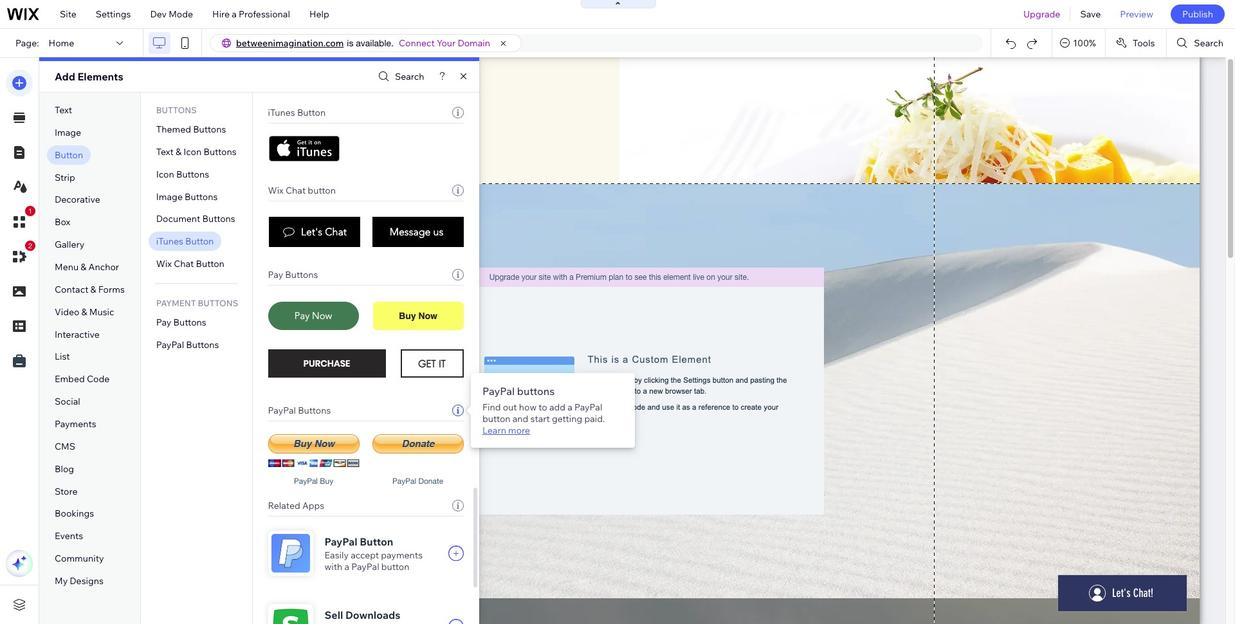 Task type: locate. For each thing, give the bounding box(es) containing it.
how
[[519, 402, 537, 413]]

0 horizontal spatial itunes button
[[156, 236, 214, 247]]

2 horizontal spatial a
[[568, 402, 573, 413]]

text & icon buttons
[[156, 146, 237, 158]]

1 vertical spatial pay
[[156, 317, 171, 328]]

apps
[[302, 500, 325, 512]]

sell
[[325, 609, 343, 622]]

2 horizontal spatial button
[[483, 413, 511, 425]]

1 vertical spatial icon
[[156, 168, 174, 180]]

0 horizontal spatial image
[[55, 127, 81, 138]]

connect
[[399, 37, 435, 49]]

1 vertical spatial itunes button
[[156, 236, 214, 247]]

publish button
[[1171, 5, 1225, 24]]

1 horizontal spatial pay
[[268, 269, 283, 281]]

paypal
[[156, 339, 184, 351], [483, 385, 515, 398], [575, 402, 603, 413], [268, 405, 296, 416], [294, 477, 318, 486], [393, 477, 417, 486], [325, 536, 358, 548], [352, 561, 380, 573]]

to
[[539, 402, 548, 413]]

itunes button
[[268, 107, 326, 118], [156, 236, 214, 247]]

1 horizontal spatial chat
[[286, 185, 306, 196]]

icon down themed buttons
[[184, 146, 202, 158]]

a
[[232, 8, 237, 20], [568, 402, 573, 413], [345, 561, 350, 573]]

0 vertical spatial paypal buttons
[[156, 339, 219, 351]]

2 vertical spatial button
[[382, 561, 410, 573]]

1 horizontal spatial search
[[1195, 37, 1224, 49]]

0 vertical spatial button
[[308, 185, 336, 196]]

0 horizontal spatial wix
[[156, 258, 172, 270]]

pay
[[268, 269, 283, 281], [156, 317, 171, 328]]

a right with
[[345, 561, 350, 573]]

search button
[[1168, 29, 1236, 57], [375, 67, 425, 86]]

0 vertical spatial text
[[55, 104, 72, 116]]

text down add
[[55, 104, 72, 116]]

image for image buttons
[[156, 191, 183, 202]]

save button
[[1071, 0, 1111, 28]]

blog
[[55, 463, 74, 475]]

& right the video at the left of the page
[[81, 306, 87, 318]]

search down publish button
[[1195, 37, 1224, 49]]

video & music
[[55, 306, 114, 318]]

a right add
[[568, 402, 573, 413]]

1 vertical spatial wix
[[156, 258, 172, 270]]

& up 'icon buttons'
[[176, 146, 182, 158]]

0 vertical spatial search
[[1195, 37, 1224, 49]]

upgrade
[[1024, 8, 1061, 20]]

hire
[[212, 8, 230, 20]]

dev mode
[[150, 8, 193, 20]]

0 vertical spatial wix
[[268, 185, 284, 196]]

anchor
[[89, 261, 119, 273]]

1 vertical spatial button
[[483, 413, 511, 425]]

pay buttons
[[268, 269, 318, 281], [156, 317, 206, 328]]

1 vertical spatial itunes
[[156, 236, 183, 247]]

0 horizontal spatial pay
[[156, 317, 171, 328]]

a inside paypal button easily accept payments with a paypal button
[[345, 561, 350, 573]]

music
[[89, 306, 114, 318]]

0 horizontal spatial search
[[395, 71, 425, 82]]

1 horizontal spatial itunes
[[268, 107, 295, 118]]

paypal buttons
[[156, 339, 219, 351], [268, 405, 331, 416]]

image up document on the top of the page
[[156, 191, 183, 202]]

0 horizontal spatial a
[[232, 8, 237, 20]]

search button down publish
[[1168, 29, 1236, 57]]

is
[[347, 38, 354, 48]]

contact
[[55, 284, 88, 295]]

1 horizontal spatial itunes button
[[268, 107, 326, 118]]

1 horizontal spatial text
[[156, 146, 174, 158]]

forms
[[98, 284, 125, 295]]

cms
[[55, 441, 75, 452]]

1 vertical spatial pay buttons
[[156, 317, 206, 328]]

interactive
[[55, 329, 100, 340]]

button inside the "paypal buttons find out how to add a paypal button and start getting paid. learn more"
[[483, 413, 511, 425]]

& for menu
[[81, 261, 87, 273]]

1 vertical spatial a
[[568, 402, 573, 413]]

buttons
[[156, 105, 197, 115], [193, 124, 226, 135], [204, 146, 237, 158], [176, 168, 209, 180], [185, 191, 218, 202], [202, 213, 235, 225], [285, 269, 318, 281], [198, 298, 238, 308], [173, 317, 206, 328], [186, 339, 219, 351], [298, 405, 331, 416]]

icon up image buttons on the top left of page
[[156, 168, 174, 180]]

& left forms
[[90, 284, 96, 295]]

& for text
[[176, 146, 182, 158]]

my designs
[[55, 575, 104, 587]]

tools
[[1133, 37, 1156, 49]]

0 vertical spatial chat
[[286, 185, 306, 196]]

1 horizontal spatial button
[[382, 561, 410, 573]]

chat
[[286, 185, 306, 196], [174, 258, 194, 270]]

more
[[509, 425, 530, 436]]

paypal buy
[[294, 477, 334, 486]]

icon
[[184, 146, 202, 158], [156, 168, 174, 180]]

1 horizontal spatial wix
[[268, 185, 284, 196]]

getting
[[552, 413, 583, 425]]

0 vertical spatial itunes
[[268, 107, 295, 118]]

&
[[176, 146, 182, 158], [81, 261, 87, 273], [90, 284, 96, 295], [81, 306, 87, 318]]

button
[[308, 185, 336, 196], [483, 413, 511, 425], [382, 561, 410, 573]]

find
[[483, 402, 501, 413]]

downloads
[[346, 609, 401, 622]]

betweenimagination.com
[[236, 37, 344, 49]]

image
[[55, 127, 81, 138], [156, 191, 183, 202]]

0 horizontal spatial chat
[[174, 258, 194, 270]]

0 vertical spatial icon
[[184, 146, 202, 158]]

& right the menu
[[81, 261, 87, 273]]

0 horizontal spatial itunes
[[156, 236, 183, 247]]

0 vertical spatial image
[[55, 127, 81, 138]]

0 vertical spatial pay buttons
[[268, 269, 318, 281]]

2 vertical spatial a
[[345, 561, 350, 573]]

related
[[268, 500, 300, 512]]

icon buttons
[[156, 168, 209, 180]]

0 horizontal spatial pay buttons
[[156, 317, 206, 328]]

text for text
[[55, 104, 72, 116]]

document buttons
[[156, 213, 235, 225]]

a right hire
[[232, 8, 237, 20]]

itunes
[[268, 107, 295, 118], [156, 236, 183, 247]]

1 vertical spatial image
[[156, 191, 183, 202]]

1 horizontal spatial paypal buttons
[[268, 405, 331, 416]]

1 horizontal spatial image
[[156, 191, 183, 202]]

0 horizontal spatial text
[[55, 104, 72, 116]]

image up strip
[[55, 127, 81, 138]]

0 horizontal spatial icon
[[156, 168, 174, 180]]

image for image
[[55, 127, 81, 138]]

1 horizontal spatial a
[[345, 561, 350, 573]]

chat for button
[[286, 185, 306, 196]]

1 vertical spatial chat
[[174, 258, 194, 270]]

search down connect
[[395, 71, 425, 82]]

paypal buttons find out how to add a paypal button and start getting paid. learn more
[[483, 385, 605, 436]]

search
[[1195, 37, 1224, 49], [395, 71, 425, 82]]

wix
[[268, 185, 284, 196], [156, 258, 172, 270]]

0 vertical spatial itunes button
[[268, 107, 326, 118]]

out
[[503, 402, 517, 413]]

search button down connect
[[375, 67, 425, 86]]

text down themed
[[156, 146, 174, 158]]

video
[[55, 306, 79, 318]]

button
[[297, 107, 326, 118], [55, 149, 83, 161], [185, 236, 214, 247], [196, 258, 225, 270], [360, 536, 394, 548]]

0 vertical spatial search button
[[1168, 29, 1236, 57]]

dev
[[150, 8, 167, 20]]

0 horizontal spatial search button
[[375, 67, 425, 86]]

100%
[[1074, 37, 1097, 49]]

1 vertical spatial text
[[156, 146, 174, 158]]



Task type: vqa. For each thing, say whether or not it's contained in the screenshot.
"for"
no



Task type: describe. For each thing, give the bounding box(es) containing it.
elements
[[78, 70, 123, 83]]

buy
[[320, 477, 334, 486]]

gallery
[[55, 239, 85, 250]]

and
[[513, 413, 529, 425]]

accept
[[351, 550, 379, 561]]

add elements
[[55, 70, 123, 83]]

site
[[60, 8, 76, 20]]

1 vertical spatial search button
[[375, 67, 425, 86]]

paypal donate
[[393, 477, 444, 486]]

add
[[550, 402, 566, 413]]

2 button
[[6, 241, 35, 270]]

store
[[55, 486, 78, 497]]

& for video
[[81, 306, 87, 318]]

preview
[[1121, 8, 1154, 20]]

wix chat button
[[268, 185, 336, 196]]

themed buttons
[[156, 124, 226, 135]]

payment
[[156, 298, 196, 308]]

wix for wix chat button
[[268, 185, 284, 196]]

button inside paypal button easily accept payments with a paypal button
[[382, 561, 410, 573]]

contact & forms
[[55, 284, 125, 295]]

paid.
[[585, 413, 605, 425]]

start
[[531, 413, 550, 425]]

& for contact
[[90, 284, 96, 295]]

box
[[55, 216, 70, 228]]

sell downloads
[[325, 609, 401, 622]]

payments
[[381, 550, 423, 561]]

wix for wix chat button
[[156, 258, 172, 270]]

0 vertical spatial pay
[[268, 269, 283, 281]]

events
[[55, 531, 83, 542]]

themed
[[156, 124, 191, 135]]

chat for button
[[174, 258, 194, 270]]

mode
[[169, 8, 193, 20]]

text for text & icon buttons
[[156, 146, 174, 158]]

professional
[[239, 8, 290, 20]]

1 horizontal spatial icon
[[184, 146, 202, 158]]

add
[[55, 70, 75, 83]]

your
[[437, 37, 456, 49]]

payment buttons
[[156, 298, 238, 308]]

home
[[49, 37, 74, 49]]

hire a professional
[[212, 8, 290, 20]]

help
[[310, 8, 329, 20]]

wix chat button
[[156, 258, 225, 270]]

code
[[87, 374, 110, 385]]

tools button
[[1106, 29, 1167, 57]]

community
[[55, 553, 104, 565]]

0 horizontal spatial paypal buttons
[[156, 339, 219, 351]]

with
[[325, 561, 343, 573]]

document
[[156, 213, 200, 225]]

decorative
[[55, 194, 100, 206]]

list
[[55, 351, 70, 363]]

related apps
[[268, 500, 325, 512]]

designs
[[70, 575, 104, 587]]

0 vertical spatial a
[[232, 8, 237, 20]]

save
[[1081, 8, 1101, 20]]

menu
[[55, 261, 79, 273]]

learn
[[483, 425, 506, 436]]

button inside paypal button easily accept payments with a paypal button
[[360, 536, 394, 548]]

1 horizontal spatial pay buttons
[[268, 269, 318, 281]]

1 button
[[6, 206, 35, 236]]

bookings
[[55, 508, 94, 520]]

1 vertical spatial search
[[395, 71, 425, 82]]

0 horizontal spatial button
[[308, 185, 336, 196]]

1 vertical spatial paypal buttons
[[268, 405, 331, 416]]

preview button
[[1111, 0, 1164, 28]]

menu & anchor
[[55, 261, 119, 273]]

embed
[[55, 374, 85, 385]]

paypal button easily accept payments with a paypal button
[[325, 536, 423, 573]]

is available. connect your domain
[[347, 37, 490, 49]]

publish
[[1183, 8, 1214, 20]]

payments
[[55, 418, 96, 430]]

settings
[[96, 8, 131, 20]]

embed code
[[55, 374, 110, 385]]

my
[[55, 575, 68, 587]]

image buttons
[[156, 191, 218, 202]]

donate
[[419, 477, 444, 486]]

2
[[28, 242, 32, 250]]

social
[[55, 396, 80, 408]]

1
[[28, 207, 32, 215]]

domain
[[458, 37, 490, 49]]

buttons
[[517, 385, 555, 398]]

available.
[[356, 38, 394, 48]]

strip
[[55, 172, 75, 183]]

a inside the "paypal buttons find out how to add a paypal button and start getting paid. learn more"
[[568, 402, 573, 413]]

100% button
[[1053, 29, 1106, 57]]

easily
[[325, 550, 349, 561]]

1 horizontal spatial search button
[[1168, 29, 1236, 57]]



